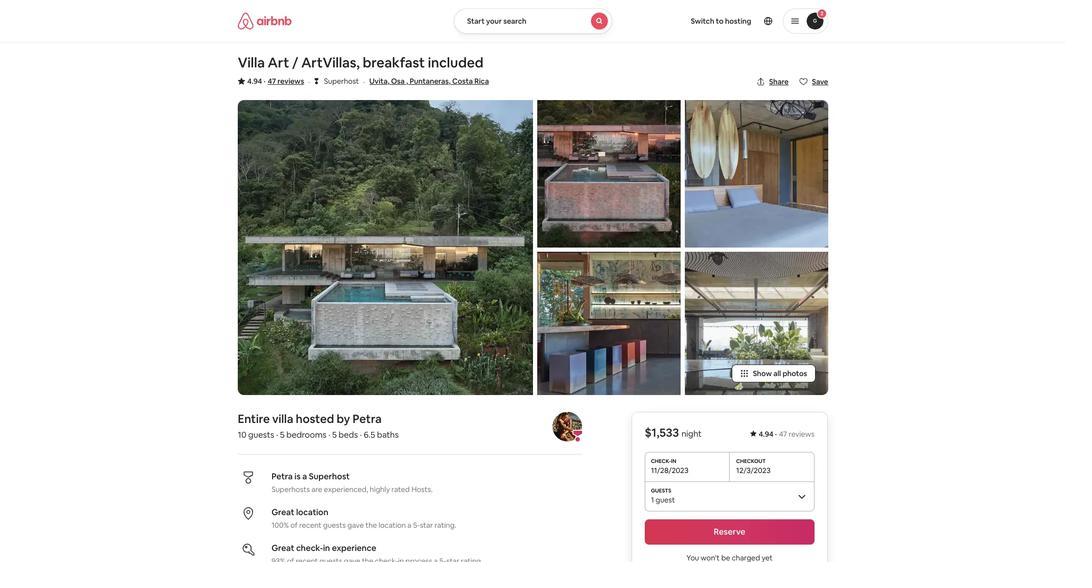 Task type: vqa. For each thing, say whether or not it's contained in the screenshot.
Switch to hosting link
yes



Task type: locate. For each thing, give the bounding box(es) containing it.
1 horizontal spatial 47
[[779, 430, 787, 439]]

0 horizontal spatial location
[[296, 507, 328, 518]]

1 vertical spatial a
[[407, 521, 411, 530]]

show all photos button
[[732, 365, 816, 383]]

reviews
[[278, 76, 304, 86], [789, 430, 815, 439]]

reserve
[[714, 527, 746, 538]]

0 vertical spatial superhost
[[324, 76, 359, 86]]

1 horizontal spatial reviews
[[789, 430, 815, 439]]

switch to hosting link
[[685, 10, 758, 32]]

rica
[[474, 76, 489, 86]]

uvita, osa , puntaneras, costa rica button
[[369, 75, 489, 88]]

$1,533
[[645, 426, 679, 440]]

location
[[296, 507, 328, 518], [379, 521, 406, 530]]

open space kitchen with modern build-in appliances. overlooking ocean behind the glass wall. image
[[537, 252, 681, 395]]

0 vertical spatial location
[[296, 507, 328, 518]]

show all photos
[[753, 369, 807, 379]]

4.94
[[247, 76, 262, 86], [759, 430, 774, 439]]

Start your search search field
[[454, 8, 612, 34]]

petra is a superhost. learn more about petra. image
[[553, 412, 582, 442], [553, 412, 582, 442]]

the
[[366, 521, 377, 530]]

uvita,
[[369, 76, 390, 86]]

master bedroom with hand made tiles, the best infiniti pool and ocean view. image
[[685, 100, 828, 248]]

of
[[290, 521, 298, 530]]

great for great location 100% of recent guests gave the location a 5-star rating.
[[272, 507, 294, 518]]

,
[[406, 76, 408, 86]]

1 horizontal spatial guests
[[323, 521, 346, 530]]

6.5
[[364, 430, 375, 441]]

villa
[[272, 412, 293, 427]]

profile element
[[625, 0, 828, 42]]

1 horizontal spatial a
[[407, 521, 411, 530]]

a
[[302, 471, 307, 482], [407, 521, 411, 530]]

switch to hosting
[[691, 16, 751, 26]]

photos
[[783, 369, 807, 379]]

villa art / artvillas, breakfast included
[[238, 54, 484, 72]]

0 vertical spatial reviews
[[278, 76, 304, 86]]

4.94 up 12/3/2023
[[759, 430, 774, 439]]

entire
[[238, 412, 270, 427]]

hosted
[[296, 412, 334, 427]]

a right is
[[302, 471, 307, 482]]

1 horizontal spatial 4.94
[[759, 430, 774, 439]]

1 vertical spatial 4.94
[[759, 430, 774, 439]]

great inside great location 100% of recent guests gave the location a 5-star rating.
[[272, 507, 294, 518]]

great for great check-in experience
[[272, 543, 294, 554]]

guests for location
[[323, 521, 346, 530]]

guests inside great location 100% of recent guests gave the location a 5-star rating.
[[323, 521, 346, 530]]

0 horizontal spatial a
[[302, 471, 307, 482]]

guests
[[248, 430, 274, 441], [323, 521, 346, 530]]

breakfast
[[363, 54, 425, 72]]

1 guest
[[651, 496, 675, 505]]

guests down entire
[[248, 430, 274, 441]]

art
[[268, 54, 289, 72]]

11/28/2023
[[651, 466, 689, 476]]

superhost up are
[[309, 471, 350, 482]]

1 vertical spatial guests
[[323, 521, 346, 530]]

1 vertical spatial 4.94 · 47 reviews
[[759, 430, 815, 439]]

47
[[268, 76, 276, 86], [779, 430, 787, 439]]

4.94 · 47 reviews
[[247, 76, 304, 86], [759, 430, 815, 439]]

a inside petra is a superhost superhosts are experienced, highly rated hosts.
[[302, 471, 307, 482]]

·
[[264, 76, 266, 86], [308, 76, 310, 88], [363, 76, 365, 88], [276, 430, 278, 441], [328, 430, 330, 441], [360, 430, 362, 441], [775, 430, 777, 439]]

are
[[311, 485, 322, 495]]

superhost down artvillas,
[[324, 76, 359, 86]]

· uvita, osa , puntaneras, costa rica
[[363, 76, 489, 88]]

location right "the"
[[379, 521, 406, 530]]

to
[[716, 16, 724, 26]]

4.94 down villa
[[247, 76, 262, 86]]

2 great from the top
[[272, 543, 294, 554]]

10
[[238, 430, 246, 441]]

/
[[292, 54, 298, 72]]

night
[[682, 429, 702, 440]]

5 down the villa
[[280, 430, 285, 441]]

great down 100%
[[272, 543, 294, 554]]

󰀃
[[315, 76, 319, 86]]

guests left the gave
[[323, 521, 346, 530]]

0 horizontal spatial reviews
[[278, 76, 304, 86]]

a inside great location 100% of recent guests gave the location a 5-star rating.
[[407, 521, 411, 530]]

0 vertical spatial a
[[302, 471, 307, 482]]

0 vertical spatial guests
[[248, 430, 274, 441]]

1 vertical spatial reviews
[[789, 430, 815, 439]]

1 vertical spatial great
[[272, 543, 294, 554]]

1 vertical spatial location
[[379, 521, 406, 530]]

recent
[[299, 521, 321, 530]]

great
[[272, 507, 294, 518], [272, 543, 294, 554]]

petra is a superhost superhosts are experienced, highly rated hosts.
[[272, 471, 433, 495]]

villa art / artvillas, breakfast included image 1 image
[[238, 100, 533, 395]]

osa
[[391, 76, 405, 86]]

costa
[[452, 76, 473, 86]]

included
[[428, 54, 484, 72]]

2
[[821, 10, 824, 17]]

great up 100%
[[272, 507, 294, 518]]

0 vertical spatial 47
[[268, 76, 276, 86]]

save button
[[795, 73, 833, 91]]

in
[[323, 543, 330, 554]]

5
[[280, 430, 285, 441], [332, 430, 337, 441]]

1 vertical spatial superhost
[[309, 471, 350, 482]]

superhost
[[324, 76, 359, 86], [309, 471, 350, 482]]

4.94 · 47 reviews down art
[[247, 76, 304, 86]]

100%
[[272, 521, 289, 530]]

0 vertical spatial 4.94
[[247, 76, 262, 86]]

petra
[[272, 471, 293, 482]]

highly
[[370, 485, 390, 495]]

all
[[773, 369, 781, 379]]

location up recent
[[296, 507, 328, 518]]

hosting
[[725, 16, 751, 26]]

guests inside entire villa hosted by petra 10 guests · 5 bedrooms · 5 beds · 6.5 baths
[[248, 430, 274, 441]]

a left 5- in the bottom of the page
[[407, 521, 411, 530]]

search
[[503, 16, 527, 26]]

show
[[753, 369, 772, 379]]

5 left beds
[[332, 430, 337, 441]]

0 vertical spatial great
[[272, 507, 294, 518]]

by petra
[[337, 412, 382, 427]]

0 horizontal spatial guests
[[248, 430, 274, 441]]

1 vertical spatial 47
[[779, 430, 787, 439]]

1 great from the top
[[272, 507, 294, 518]]

4.94 · 47 reviews up 12/3/2023
[[759, 430, 815, 439]]

0 vertical spatial 4.94 · 47 reviews
[[247, 76, 304, 86]]

0 horizontal spatial 5
[[280, 430, 285, 441]]

1 horizontal spatial 5
[[332, 430, 337, 441]]



Task type: describe. For each thing, give the bounding box(es) containing it.
gave
[[347, 521, 364, 530]]

save
[[812, 77, 828, 86]]

baths
[[377, 430, 399, 441]]

0 horizontal spatial 4.94
[[247, 76, 262, 86]]

bedrooms
[[286, 430, 326, 441]]

reserve button
[[645, 520, 815, 545]]

star
[[420, 521, 433, 530]]

12/3/2023
[[736, 466, 771, 476]]

rating.
[[435, 521, 456, 530]]

1 guest button
[[645, 482, 815, 511]]

entire villa hosted by petra 10 guests · 5 bedrooms · 5 beds · 6.5 baths
[[238, 412, 399, 441]]

the living area with a water pond and illuminated ceiling art. image
[[685, 252, 828, 395]]

superhosts
[[272, 485, 310, 495]]

monolithic concrete structure facing the sunset over the ocean image
[[537, 100, 681, 248]]

great location 100% of recent guests gave the location a 5-star rating.
[[272, 507, 456, 530]]

2 5 from the left
[[332, 430, 337, 441]]

artvillas,
[[301, 54, 360, 72]]

0 horizontal spatial 4.94 · 47 reviews
[[247, 76, 304, 86]]

1
[[651, 496, 654, 505]]

start your search button
[[454, 8, 612, 34]]

superhost inside petra is a superhost superhosts are experienced, highly rated hosts.
[[309, 471, 350, 482]]

experienced,
[[324, 485, 368, 495]]

great check-in experience
[[272, 543, 376, 554]]

$1,533 night
[[645, 426, 702, 440]]

1 horizontal spatial 4.94 · 47 reviews
[[759, 430, 815, 439]]

start your search
[[467, 16, 527, 26]]

1 horizontal spatial location
[[379, 521, 406, 530]]

1 5 from the left
[[280, 430, 285, 441]]

experience
[[332, 543, 376, 554]]

is
[[295, 471, 301, 482]]

villa
[[238, 54, 265, 72]]

guest
[[656, 496, 675, 505]]

2 button
[[783, 8, 828, 34]]

share
[[769, 77, 789, 86]]

start
[[467, 16, 485, 26]]

your
[[486, 16, 502, 26]]

puntaneras,
[[410, 76, 451, 86]]

share button
[[752, 73, 793, 91]]

hosts.
[[411, 485, 433, 495]]

check-
[[296, 543, 323, 554]]

5-
[[413, 521, 420, 530]]

guests for villa
[[248, 430, 274, 441]]

47 reviews button
[[268, 76, 304, 86]]

0 horizontal spatial 47
[[268, 76, 276, 86]]

beds
[[339, 430, 358, 441]]

rated
[[392, 485, 410, 495]]

switch
[[691, 16, 714, 26]]



